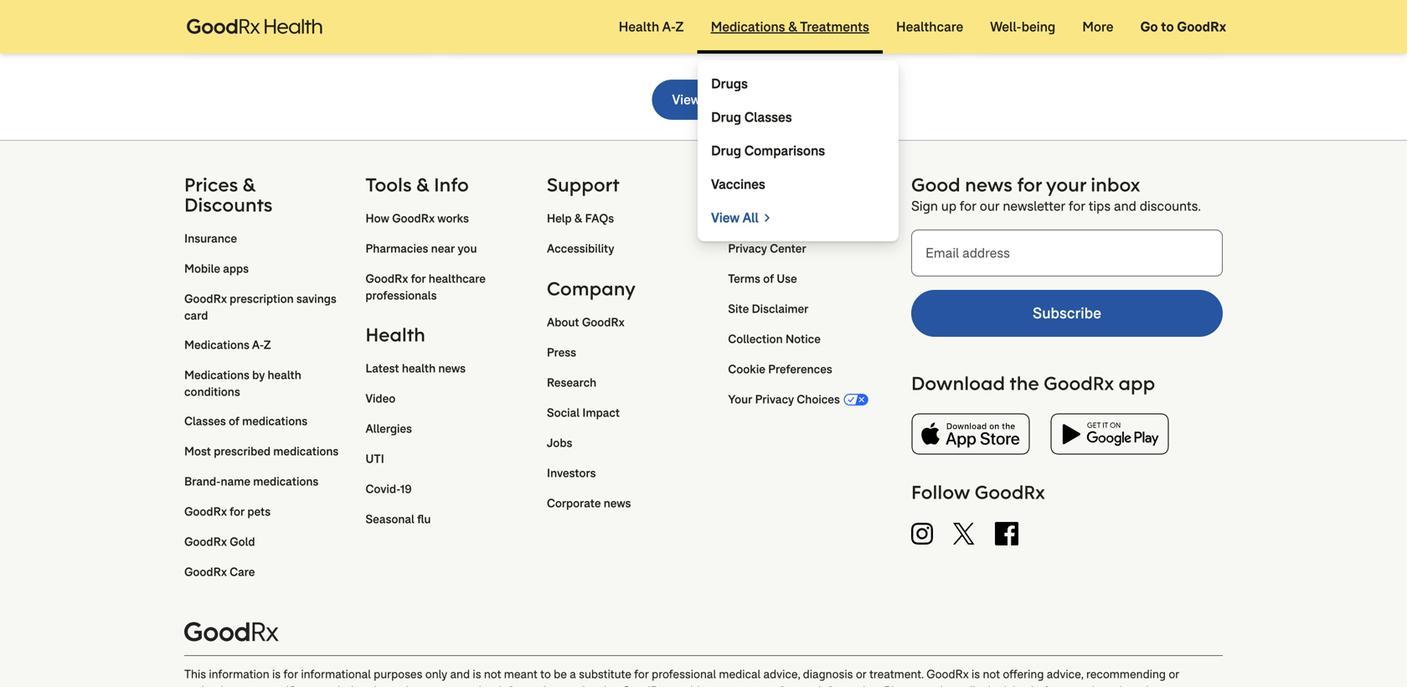 Task type: locate. For each thing, give the bounding box(es) containing it.
& inside tools & info navigation
[[416, 172, 430, 196]]

news inside good news for your inbox sign up for our newsletter for tips and discounts.
[[965, 172, 1013, 196]]

for right up
[[960, 197, 977, 215]]

and right only
[[450, 667, 470, 682]]

health right by
[[268, 367, 302, 383]]

1 horizontal spatial z
[[676, 18, 684, 36]]

health inside latest health news link
[[402, 361, 436, 376]]

1 horizontal spatial any
[[797, 683, 816, 687]]

collection notice
[[728, 331, 821, 347]]

medical up the warranty
[[719, 667, 761, 682]]

news
[[965, 172, 1013, 196], [439, 361, 466, 376], [604, 496, 631, 511]]

classes inside "link"
[[184, 414, 226, 429]]

drug up vaccines
[[711, 142, 742, 160]]

health inside navigation
[[366, 322, 426, 346]]

0 horizontal spatial view
[[672, 91, 701, 109]]

0 vertical spatial pharmd,
[[339, 0, 384, 8]]

center
[[770, 241, 807, 256]]

medical right the seek
[[950, 683, 991, 687]]

of left the use
[[764, 271, 774, 287]]

1 advice, from the left
[[764, 667, 801, 682]]

offering
[[1003, 667, 1044, 682]]

privacy
[[728, 211, 767, 226], [728, 241, 767, 256], [755, 392, 794, 407]]

goodrx for pets link
[[184, 504, 271, 520]]

insurance
[[184, 231, 237, 246]]

2 vertical spatial medications
[[184, 367, 250, 383]]

1 horizontal spatial health
[[619, 18, 660, 36]]

card
[[184, 308, 208, 323]]

pharmacies near you link
[[366, 240, 477, 257]]

0 horizontal spatial health
[[268, 367, 302, 383]]

app
[[1119, 371, 1156, 395]]

policy
[[770, 211, 802, 226]]

19
[[400, 481, 412, 497]]

the right on
[[578, 683, 596, 687]]

1 vertical spatial of
[[229, 414, 240, 429]]

2 drug from the top
[[711, 142, 742, 160]]

medications up brand-name medications
[[273, 444, 339, 459]]

2 vertical spatial medications
[[253, 474, 319, 489]]

written left sarah
[[727, 10, 766, 25]]

classes up drug comparisons
[[745, 109, 792, 126]]

& inside medications & treatments dropdown button
[[789, 18, 798, 36]]

&
[[789, 18, 798, 36], [243, 172, 256, 196], [416, 172, 430, 196], [575, 211, 583, 226]]

this information is for informational purposes only and is not meant to be a substitute for professional medical advice, diagnosis or treatment. goodrx is not offering advice, recommending or endorsing any specific prescription drug, pharmacy or other information on the site. goodrx provides no warranty for any information. please seek medical advice before starting, changing o
[[184, 667, 1180, 687]]

0 horizontal spatial of
[[229, 414, 240, 429]]

1 vertical spatial view
[[711, 209, 740, 227]]

cookie preferences
[[728, 362, 833, 377]]

pharmd, for ulrich,
[[593, 10, 638, 25]]

2 horizontal spatial is
[[972, 667, 981, 682]]

2 vertical spatial news
[[604, 496, 631, 511]]

of
[[764, 271, 774, 287], [229, 414, 240, 429]]

news for good
[[965, 172, 1013, 196]]

video
[[366, 391, 396, 406]]

for left the pets
[[230, 504, 245, 520]]

rachel
[[256, 0, 292, 8]]

& inside 'prices & discounts'
[[243, 172, 256, 196]]

1 horizontal spatial the
[[1010, 371, 1040, 395]]

view inside button
[[672, 91, 701, 109]]

to left be
[[541, 667, 551, 682]]

2 advice, from the left
[[1047, 667, 1084, 682]]

1 horizontal spatial to
[[1162, 18, 1175, 36]]

a-
[[662, 18, 676, 36], [252, 337, 264, 353]]

& left "treatments"
[[789, 18, 798, 36]]

view more button
[[652, 80, 756, 120]]

most prescribed medications link
[[184, 443, 339, 460]]

informational
[[301, 667, 371, 682]]

information down meant
[[499, 683, 560, 687]]

2 horizontal spatial written
[[727, 10, 766, 25]]

sarah
[[785, 10, 816, 25]]

by up the bcps
[[239, 0, 253, 8]]

written by austin ulrich, pharmd, bcacp link
[[446, 0, 697, 43]]

1 horizontal spatial written
[[463, 10, 501, 25]]

0 vertical spatial health
[[619, 18, 660, 36]]

good news for your inbox sign up for our newsletter for tips and discounts.
[[912, 172, 1202, 215]]

tools
[[366, 172, 412, 196]]

1 horizontal spatial of
[[764, 271, 774, 287]]

z up by
[[264, 337, 271, 353]]

view inside medications & treatments menu
[[711, 209, 740, 227]]

0 vertical spatial medications
[[711, 18, 786, 36]]

1 horizontal spatial is
[[473, 667, 481, 682]]

1 vertical spatial health
[[366, 322, 426, 346]]

0 horizontal spatial pharmd,
[[339, 0, 384, 8]]

jobs link
[[547, 435, 573, 452]]

& for help
[[575, 211, 583, 226]]

1 horizontal spatial and
[[1114, 197, 1137, 215]]

medical
[[719, 667, 761, 682], [950, 683, 991, 687]]

0 vertical spatial a-
[[662, 18, 676, 36]]

classes inside medications & treatments menu
[[745, 109, 792, 126]]

more
[[1083, 18, 1114, 36]]

0 horizontal spatial not
[[484, 667, 501, 682]]

health right latest
[[402, 361, 436, 376]]

& inside help & faqs 'link'
[[575, 211, 583, 226]]

the right download
[[1010, 371, 1040, 395]]

medications up conditions
[[184, 367, 250, 383]]

any left specific
[[240, 683, 258, 687]]

the inside this information is for informational purposes only and is not meant to be a substitute for professional medical advice, diagnosis or treatment. goodrx is not offering advice, recommending or endorsing any specific prescription drug, pharmacy or other information on the site. goodrx provides no warranty for any information. please seek medical advice before starting, changing o
[[578, 683, 596, 687]]

download the goodrx app
[[912, 371, 1156, 395]]

dialog
[[0, 0, 1408, 687]]

1 horizontal spatial a-
[[662, 18, 676, 36]]

1 horizontal spatial classes
[[745, 109, 792, 126]]

health for health a-z
[[619, 18, 660, 36]]

z inside the medications a-z link
[[264, 337, 271, 353]]

by inside written by rachel feaster, pharmd, bcop, bcps
[[239, 0, 253, 8]]

0 vertical spatial drug
[[711, 109, 742, 126]]

goodrx for healthcare professionals link
[[366, 271, 528, 304]]

0 vertical spatial news
[[965, 172, 1013, 196]]

for up professionals
[[411, 271, 426, 287]]

company
[[547, 276, 636, 300]]

1 horizontal spatial by
[[504, 10, 518, 25]]

& for medications
[[789, 18, 798, 36]]

1 vertical spatial the
[[578, 683, 596, 687]]

0 horizontal spatial a-
[[252, 337, 264, 353]]

pharmd, right feaster,
[[339, 0, 384, 8]]

medications inside dropdown button
[[711, 18, 786, 36]]

view for view all chevron_right
[[711, 209, 740, 227]]

goodrx up card at left
[[184, 291, 227, 307]]

medications a-z link
[[184, 337, 271, 354]]

near
[[431, 241, 455, 256]]

1 vertical spatial to
[[541, 667, 551, 682]]

pharmd, right ulrich,
[[593, 10, 638, 25]]

written inside written by rachel feaster, pharmd, bcop, bcps
[[198, 0, 236, 8]]

medications by health conditions link
[[184, 367, 347, 401]]

not up other
[[484, 667, 501, 682]]

medications for most prescribed medications
[[273, 444, 339, 459]]

allergies link
[[366, 421, 412, 437]]

inbox
[[1091, 172, 1141, 196]]

1 horizontal spatial medical
[[950, 683, 991, 687]]

z inside health a-z popup button
[[676, 18, 684, 36]]

covid-
[[366, 481, 400, 497]]

written up bcop, on the top left of the page
[[198, 0, 236, 8]]

news right corporate
[[604, 496, 631, 511]]

0 horizontal spatial to
[[541, 667, 551, 682]]

1 horizontal spatial advice,
[[1047, 667, 1084, 682]]

medications
[[711, 18, 786, 36], [184, 337, 250, 353], [184, 367, 250, 383]]

by for rachel
[[239, 0, 253, 8]]

pets
[[248, 504, 271, 520]]

latest
[[366, 361, 399, 376]]

2 horizontal spatial or
[[1169, 667, 1180, 682]]

advice, up the warranty
[[764, 667, 801, 682]]

or
[[856, 667, 867, 682], [1169, 667, 1180, 682], [455, 683, 466, 687]]

and down inbox
[[1114, 197, 1137, 215]]

of inside classes of medications "link"
[[229, 414, 240, 429]]

is up specific
[[272, 667, 281, 682]]

and inside good news for your inbox sign up for our newsletter for tips and discounts.
[[1114, 197, 1137, 215]]

1 vertical spatial pharmd,
[[593, 10, 638, 25]]

is left offering
[[972, 667, 981, 682]]

1 horizontal spatial pharmd,
[[593, 10, 638, 25]]

goodrx
[[1178, 18, 1227, 36], [392, 211, 435, 226], [366, 271, 408, 287], [184, 291, 227, 307], [582, 315, 625, 330], [1044, 371, 1115, 395], [975, 480, 1046, 504], [184, 504, 227, 520], [184, 534, 227, 550], [184, 564, 227, 580], [927, 667, 969, 682], [622, 683, 665, 687]]

1 vertical spatial z
[[264, 337, 271, 353]]

corporate news
[[547, 496, 631, 511]]

z up view more button in the top of the page
[[676, 18, 684, 36]]

healthcare
[[429, 271, 486, 287]]

& left info
[[416, 172, 430, 196]]

prescription down apps
[[230, 291, 294, 307]]

written left austin
[[463, 10, 501, 25]]

mobile
[[184, 261, 220, 277]]

medications up most prescribed medications
[[242, 414, 308, 429]]

drug classes
[[711, 109, 792, 126]]

0 horizontal spatial information
[[209, 667, 270, 682]]

0 horizontal spatial by
[[239, 0, 253, 8]]

news up our at the top right of page
[[965, 172, 1013, 196]]

0 horizontal spatial and
[[450, 667, 470, 682]]

health inside popup button
[[619, 18, 660, 36]]

by left austin
[[504, 10, 518, 25]]

health inside medications by health conditions
[[268, 367, 302, 383]]

prescription inside goodrx prescription savings card
[[230, 291, 294, 307]]

or left other
[[455, 683, 466, 687]]

goodrx up professionals
[[366, 271, 408, 287]]

of for terms
[[764, 271, 774, 287]]

0 horizontal spatial news
[[439, 361, 466, 376]]

0 horizontal spatial health
[[366, 322, 426, 346]]

0 vertical spatial privacy
[[728, 211, 767, 226]]

treatments
[[800, 18, 870, 36]]

0 vertical spatial medications
[[242, 414, 308, 429]]

classes down conditions
[[184, 414, 226, 429]]

2 horizontal spatial news
[[965, 172, 1013, 196]]

goodrx inside goodrx for healthcare professionals
[[366, 271, 408, 287]]

news inside company 'navigation'
[[604, 496, 631, 511]]

goodrx logo image
[[184, 622, 279, 642]]

any down the 'diagnosis'
[[797, 683, 816, 687]]

help & faqs link
[[547, 210, 614, 227]]

drug for drug comparisons
[[711, 142, 742, 160]]

written by rachel feaster, pharmd, bcop, bcps
[[198, 0, 384, 25]]

a- inside the medications a-z link
[[252, 337, 264, 353]]

privacy policy
[[728, 211, 802, 226]]

health up latest
[[366, 322, 426, 346]]

0 horizontal spatial written
[[198, 0, 236, 8]]

goodrx down brand-
[[184, 504, 227, 520]]

& right help
[[575, 211, 583, 226]]

written for written by austin ulrich, pharmd, bcacp
[[463, 10, 501, 25]]

1 horizontal spatial health
[[402, 361, 436, 376]]

0 horizontal spatial advice,
[[764, 667, 801, 682]]

0 vertical spatial information
[[209, 667, 270, 682]]

1 vertical spatial news
[[439, 361, 466, 376]]

specific
[[261, 683, 301, 687]]

1 drug from the top
[[711, 109, 742, 126]]

name
[[221, 474, 251, 489]]

goodrx inside goodrx prescription savings card
[[184, 291, 227, 307]]

0 horizontal spatial is
[[272, 667, 281, 682]]

terms of use link
[[728, 271, 798, 287]]

use
[[777, 271, 798, 287]]

medications for medications by health conditions
[[184, 367, 250, 383]]

investors
[[547, 465, 596, 481]]

2 horizontal spatial by
[[769, 10, 782, 25]]

1 vertical spatial and
[[450, 667, 470, 682]]

site.
[[598, 683, 619, 687]]

medications down card at left
[[184, 337, 250, 353]]

drug comparisons
[[711, 142, 826, 160]]

press
[[547, 345, 577, 360]]

1 horizontal spatial not
[[983, 667, 1001, 682]]

seasonal flu
[[366, 512, 431, 527]]

1 horizontal spatial information
[[499, 683, 560, 687]]

goodrx health image
[[178, 9, 332, 44]]

goodrx care link
[[184, 564, 255, 581]]

a- inside health a-z popup button
[[662, 18, 676, 36]]

accessibility link
[[547, 240, 615, 257]]

care
[[230, 564, 255, 580]]

or right recommending
[[1169, 667, 1180, 682]]

0 horizontal spatial medical
[[719, 667, 761, 682]]

terms of use
[[728, 271, 798, 287]]

company navigation
[[547, 276, 710, 513]]

drugs
[[711, 75, 748, 93]]

health right ulrich,
[[619, 18, 660, 36]]

pharmd, inside written by rachel feaster, pharmd, bcop, bcps
[[339, 0, 384, 8]]

health
[[619, 18, 660, 36], [366, 322, 426, 346]]

corporate
[[547, 496, 601, 511]]

1 horizontal spatial view
[[711, 209, 740, 227]]

medications up 'drugs'
[[711, 18, 786, 36]]

a
[[570, 667, 576, 682]]

view
[[672, 91, 701, 109], [711, 209, 740, 227]]

0 vertical spatial prescription
[[230, 291, 294, 307]]

1 vertical spatial drug
[[711, 142, 742, 160]]

0 horizontal spatial classes
[[184, 414, 226, 429]]

is up other
[[473, 667, 481, 682]]

written for written by rachel feaster, pharmd, bcop, bcps
[[198, 0, 236, 8]]

of up prescribed
[[229, 414, 240, 429]]

of inside terms of use link
[[764, 271, 774, 287]]

1 vertical spatial privacy
[[728, 241, 767, 256]]

to right go
[[1162, 18, 1175, 36]]

news right latest
[[439, 361, 466, 376]]

advice, up before at the right of page
[[1047, 667, 1084, 682]]

0 horizontal spatial any
[[240, 683, 258, 687]]

seasonal flu link
[[366, 511, 431, 528]]

1 horizontal spatial news
[[604, 496, 631, 511]]

written by sarah gupta, md link
[[711, 0, 962, 43]]

collection
[[728, 331, 783, 347]]

0 horizontal spatial z
[[264, 337, 271, 353]]

for up newsletter at the top of page
[[1017, 172, 1042, 196]]

0 vertical spatial z
[[676, 18, 684, 36]]

0 horizontal spatial prescription
[[230, 291, 294, 307]]

1 vertical spatial a-
[[252, 337, 264, 353]]

1 horizontal spatial prescription
[[304, 683, 367, 687]]

for inside "link"
[[230, 504, 245, 520]]

for right substitute
[[635, 667, 649, 682]]

subscribe button
[[912, 290, 1223, 337]]

view left more
[[672, 91, 701, 109]]

information up endorsing
[[209, 667, 270, 682]]

go
[[1141, 18, 1159, 36]]

written by austin ulrich, pharmd, bcacp
[[463, 10, 680, 25]]

0 horizontal spatial the
[[578, 683, 596, 687]]

0 vertical spatial of
[[764, 271, 774, 287]]

medications for brand-name medications
[[253, 474, 319, 489]]

medications for medications a-z
[[184, 337, 250, 353]]

for right the warranty
[[780, 683, 794, 687]]

tools & info
[[366, 172, 469, 196]]

0 horizontal spatial or
[[455, 683, 466, 687]]

or up "information."
[[856, 667, 867, 682]]

pharmd, for feaster,
[[339, 0, 384, 8]]

view left all
[[711, 209, 740, 227]]

medications inside "link"
[[242, 414, 308, 429]]

all
[[743, 209, 759, 227]]

help
[[547, 211, 572, 226]]

drug down more
[[711, 109, 742, 126]]

0 vertical spatial view
[[672, 91, 701, 109]]

prescription down informational
[[304, 683, 367, 687]]

changing
[[1114, 683, 1163, 687]]

Email address text field
[[912, 230, 1223, 277]]

medications inside medications by health conditions
[[184, 367, 250, 383]]

a- up by
[[252, 337, 264, 353]]

0 vertical spatial and
[[1114, 197, 1137, 215]]

0 vertical spatial classes
[[745, 109, 792, 126]]

savings
[[297, 291, 337, 307]]

discounts.
[[1140, 197, 1202, 215]]

& right prices
[[243, 172, 256, 196]]

our
[[980, 197, 1000, 215]]

medications down most prescribed medications link
[[253, 474, 319, 489]]

1 vertical spatial medications
[[184, 337, 250, 353]]

privacy for privacy center
[[728, 241, 767, 256]]

0 vertical spatial medical
[[719, 667, 761, 682]]

a- up view more on the top of the page
[[662, 18, 676, 36]]

by left sarah
[[769, 10, 782, 25]]

by
[[239, 0, 253, 8], [504, 10, 518, 25], [769, 10, 782, 25]]

cookie
[[728, 362, 766, 377]]

1 vertical spatial medications
[[273, 444, 339, 459]]

goodrx down company
[[582, 315, 625, 330]]

well-
[[991, 18, 1022, 36]]

by
[[252, 367, 265, 383]]

not up advice
[[983, 667, 1001, 682]]

1 vertical spatial classes
[[184, 414, 226, 429]]

1 vertical spatial prescription
[[304, 683, 367, 687]]



Task type: vqa. For each thing, say whether or not it's contained in the screenshot.
'Covid-19' link
yes



Task type: describe. For each thing, give the bounding box(es) containing it.
latest health news link
[[366, 360, 466, 377]]

pharmacies near you
[[366, 241, 477, 256]]

for inside goodrx for healthcare professionals
[[411, 271, 426, 287]]

well-being button
[[977, 0, 1069, 54]]

goodrx gold link
[[184, 534, 255, 551]]

goodrx right the site.
[[622, 683, 665, 687]]

privacy for privacy policy
[[728, 211, 767, 226]]

health a-z button
[[605, 0, 698, 54]]

access_time 1:20
[[992, 7, 1036, 25]]

allergies
[[366, 421, 412, 437]]

mobile apps
[[184, 261, 249, 277]]

professionals
[[366, 288, 437, 303]]

collection notice link
[[728, 331, 821, 348]]

research link
[[547, 375, 597, 391]]

social
[[547, 405, 580, 421]]

warranty
[[731, 683, 777, 687]]

goodrx prescription savings card link
[[184, 291, 347, 324]]

vaccines
[[711, 176, 766, 193]]

2 not from the left
[[983, 667, 1001, 682]]

goodrx inside "link"
[[184, 504, 227, 520]]

support
[[547, 172, 620, 196]]

medications for medications & treatments
[[711, 18, 786, 36]]

tools & info navigation
[[366, 172, 528, 304]]

0 vertical spatial to
[[1162, 18, 1175, 36]]

goodrx for healthcare professionals
[[366, 271, 489, 303]]

and inside this information is for informational purposes only and is not meant to be a substitute for professional medical advice, diagnosis or treatment. goodrx is not offering advice, recommending or endorsing any specific prescription drug, pharmacy or other information on the site. goodrx provides no warranty for any information. please seek medical advice before starting, changing o
[[450, 667, 470, 682]]

most prescribed medications
[[184, 444, 339, 459]]

video link
[[366, 390, 396, 407]]

well-being
[[991, 18, 1056, 36]]

about goodrx link
[[547, 314, 625, 331]]

drug comparisons link
[[711, 141, 886, 161]]

for left tips
[[1069, 197, 1086, 215]]

1 vertical spatial information
[[499, 683, 560, 687]]

subscribe
[[1033, 303, 1102, 323]]

prices & discounts navigation
[[184, 172, 347, 582]]

to inside this information is for informational purposes only and is not meant to be a substitute for professional medical advice, diagnosis or treatment. goodrx is not offering advice, recommending or endorsing any specific prescription drug, pharmacy or other information on the site. goodrx provides no warranty for any information. please seek medical advice before starting, changing o
[[541, 667, 551, 682]]

prescription inside this information is for informational purposes only and is not meant to be a substitute for professional medical advice, diagnosis or treatment. goodrx is not offering advice, recommending or endorsing any specific prescription drug, pharmacy or other information on the site. goodrx provides no warranty for any information. please seek medical advice before starting, changing o
[[304, 683, 367, 687]]

site
[[728, 301, 749, 317]]

support navigation
[[547, 172, 710, 258]]

prices & discounts
[[184, 172, 273, 217]]

2 is from the left
[[473, 667, 481, 682]]

healthcare button
[[883, 0, 977, 54]]

treatment.
[[870, 667, 924, 682]]

a- for medications
[[252, 337, 264, 353]]

medications & treatments menu
[[698, 60, 899, 241]]

health navigation
[[366, 322, 528, 529]]

help & faqs
[[547, 211, 614, 226]]

written for written by sarah gupta, md
[[727, 10, 766, 25]]

news for corporate
[[604, 496, 631, 511]]

recommending
[[1087, 667, 1166, 682]]

1 horizontal spatial or
[[856, 667, 867, 682]]

ulrich,
[[556, 10, 590, 25]]

choices
[[797, 392, 840, 407]]

by for sarah
[[769, 10, 782, 25]]

feaster,
[[295, 0, 336, 8]]

legal navigation
[[728, 172, 891, 409]]

other
[[468, 683, 496, 687]]

mobile apps link
[[184, 261, 249, 277]]

privacy center
[[728, 241, 807, 256]]

goodrx right follow
[[975, 480, 1046, 504]]

medications & treatments
[[711, 18, 870, 36]]

news inside health navigation
[[439, 361, 466, 376]]

uti link
[[366, 451, 384, 468]]

before
[[1031, 683, 1066, 687]]

newsletter
[[1003, 197, 1066, 215]]

of for classes
[[229, 414, 240, 429]]

3 is from the left
[[972, 667, 981, 682]]

a- for health
[[662, 18, 676, 36]]

drug for drug classes
[[711, 109, 742, 126]]

covid-19 link
[[366, 481, 412, 498]]

medications for classes of medications
[[242, 414, 308, 429]]

by for austin
[[504, 10, 518, 25]]

view all chevron_right
[[711, 209, 776, 227]]

goodrx up pharmacies near you
[[392, 211, 435, 226]]

brand-name medications link
[[184, 473, 319, 490]]

z for health a-z
[[676, 18, 684, 36]]

health a-z
[[619, 18, 684, 36]]

z for medications a-z
[[264, 337, 271, 353]]

2 any from the left
[[797, 683, 816, 687]]

provides
[[667, 683, 712, 687]]

goodrx up the seek
[[927, 667, 969, 682]]

classes of medications
[[184, 414, 308, 429]]

jobs
[[547, 435, 573, 451]]

1:20
[[1012, 7, 1036, 25]]

health for health
[[366, 322, 426, 346]]

site disclaimer link
[[728, 301, 809, 318]]

2 vertical spatial privacy
[[755, 392, 794, 407]]

goodrx left app
[[1044, 371, 1115, 395]]

chevron_right
[[759, 209, 776, 226]]

you
[[458, 241, 477, 256]]

classes of medications link
[[184, 413, 308, 430]]

meant
[[504, 667, 538, 682]]

purposes
[[374, 667, 423, 682]]

on
[[562, 683, 576, 687]]

terms
[[728, 271, 761, 287]]

accessibility
[[547, 241, 615, 256]]

follow
[[912, 480, 971, 504]]

tips
[[1089, 197, 1111, 215]]

comparisons
[[745, 142, 826, 160]]

0 vertical spatial the
[[1010, 371, 1040, 395]]

please
[[884, 683, 919, 687]]

goodrx up goodrx care
[[184, 534, 227, 550]]

& for prices
[[243, 172, 256, 196]]

brand-name medications
[[184, 474, 319, 489]]

your privacy choices link
[[728, 391, 869, 408]]

impact
[[583, 405, 620, 421]]

goodrx inside company 'navigation'
[[582, 315, 625, 330]]

prices
[[184, 172, 238, 196]]

notice
[[786, 331, 821, 347]]

download
[[912, 371, 1006, 395]]

how goodrx works
[[366, 211, 469, 226]]

vaccines link
[[711, 174, 886, 194]]

1 vertical spatial medical
[[950, 683, 991, 687]]

1 not from the left
[[484, 667, 501, 682]]

bcacp
[[641, 10, 680, 25]]

up
[[942, 197, 957, 215]]

view for view more
[[672, 91, 701, 109]]

follow goodrx
[[912, 480, 1046, 504]]

1 is from the left
[[272, 667, 281, 682]]

go to goodrx link
[[1127, 0, 1240, 54]]

legal
[[728, 172, 778, 196]]

endorsing
[[184, 683, 237, 687]]

written by rachel feaster, pharmd, bcop, bcps link
[[181, 0, 432, 43]]

1 any from the left
[[240, 683, 258, 687]]

email address
[[926, 244, 1011, 262]]

goodrx down goodrx gold link
[[184, 564, 227, 580]]

privacy center link
[[728, 240, 807, 257]]

how goodrx works link
[[366, 210, 469, 227]]

social impact
[[547, 405, 620, 421]]

goodrx right go
[[1178, 18, 1227, 36]]

professional
[[652, 667, 717, 682]]

for up specific
[[284, 667, 298, 682]]

goodrx gold
[[184, 534, 255, 550]]

& for tools
[[416, 172, 430, 196]]

goodrx prescription savings card
[[184, 291, 339, 323]]

good
[[912, 172, 961, 196]]

diagnosis
[[803, 667, 853, 682]]



